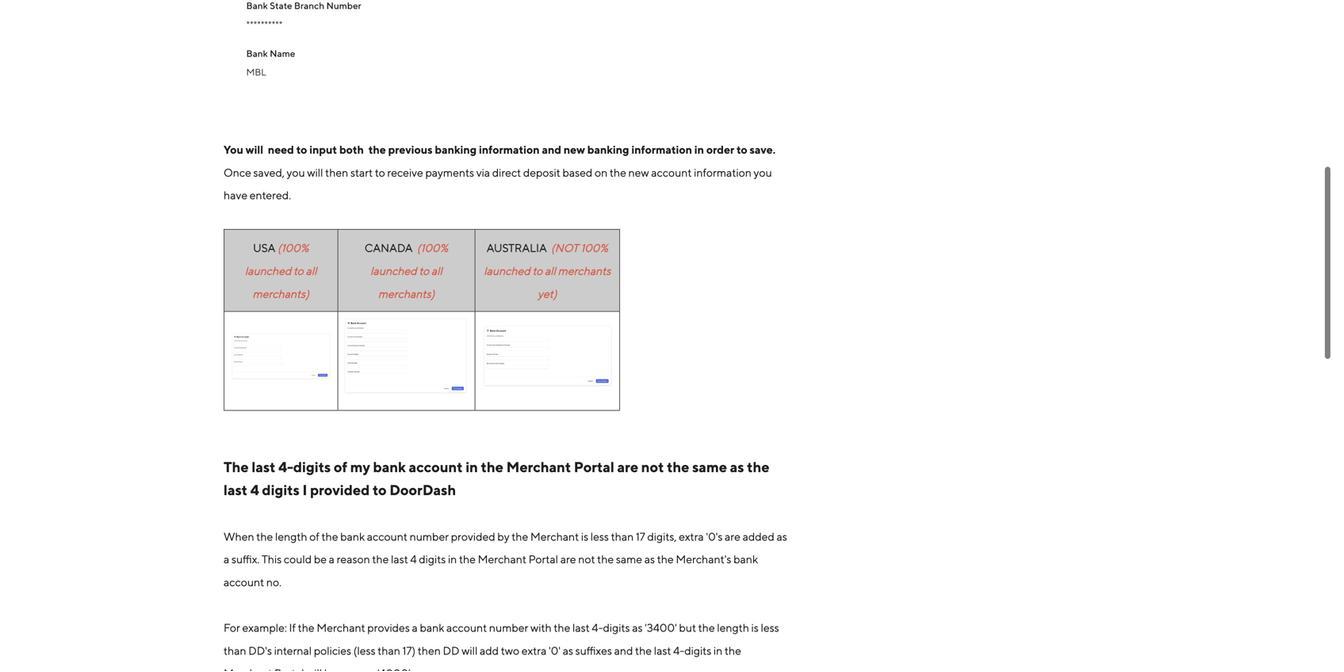 Task type: locate. For each thing, give the bounding box(es) containing it.
a up 17)
[[412, 622, 418, 635]]

merchant up by
[[506, 459, 571, 476]]

of up could
[[309, 530, 319, 544]]

information left order
[[632, 143, 692, 156]]

have
[[224, 189, 248, 202]]

4
[[250, 482, 259, 499], [410, 553, 417, 566]]

then right 17)
[[418, 645, 441, 658]]

digits up i
[[293, 459, 331, 476]]

0 horizontal spatial merchants)
[[253, 287, 309, 300]]

provided inside the last 4-digits of my bank account in the merchant portal are not the same as the last 4 digits i provided to doordash
[[310, 482, 370, 499]]

0 vertical spatial and
[[542, 143, 561, 156]]

1 vertical spatial then
[[418, 645, 441, 658]]

0 horizontal spatial of
[[309, 530, 319, 544]]

0 horizontal spatial (100% launched to all merchants)
[[245, 242, 317, 300]]

account up doordash
[[409, 459, 463, 476]]

new right on
[[629, 166, 649, 179]]

0 horizontal spatial you
[[287, 166, 305, 179]]

merchant right by
[[530, 530, 579, 544]]

seen
[[339, 667, 363, 672]]

0 vertical spatial is
[[581, 530, 589, 544]]

than inside when the length of the bank account number provided by the merchant is less than 17 digits, extra '0's are added as a suffix. this could be a reason the last 4 digits in the merchant portal are not the same as the merchant's bank account no.
[[611, 530, 634, 544]]

2 (100% launched to all merchants) from the left
[[370, 242, 448, 300]]

be down policies
[[324, 667, 337, 672]]

banking
[[435, 143, 477, 156], [587, 143, 629, 156]]

0 vertical spatial then
[[325, 166, 348, 179]]

last right the the
[[252, 459, 276, 476]]

new up 'based'
[[564, 143, 585, 156]]

launched down usa
[[245, 264, 291, 278]]

1 vertical spatial provided
[[451, 530, 495, 544]]

0 horizontal spatial number
[[410, 530, 449, 544]]

then left start
[[325, 166, 348, 179]]

with
[[531, 622, 552, 635]]

account
[[651, 166, 692, 179], [409, 459, 463, 476], [367, 530, 408, 544], [224, 576, 264, 589], [447, 622, 487, 635]]

2 horizontal spatial than
[[611, 530, 634, 544]]

digits down doordash
[[419, 553, 446, 566]]

1 vertical spatial new
[[629, 166, 649, 179]]

1 horizontal spatial 4
[[410, 553, 417, 566]]

bank right my
[[373, 459, 406, 476]]

1 vertical spatial 4
[[410, 553, 417, 566]]

bank inside the last 4-digits of my bank account in the merchant portal are not the same as the last 4 digits i provided to doordash
[[373, 459, 406, 476]]

100%
[[581, 242, 608, 255]]

then
[[325, 166, 348, 179], [418, 645, 441, 658]]

4- down but
[[673, 645, 685, 658]]

provided
[[310, 482, 370, 499], [451, 530, 495, 544]]

yet)
[[538, 287, 557, 300]]

merchant's
[[676, 553, 732, 566]]

a left reason
[[329, 553, 335, 566]]

as
[[730, 459, 744, 476], [777, 530, 787, 544], [645, 553, 655, 566], [632, 622, 643, 635], [563, 645, 573, 658], [365, 667, 375, 672]]

merchants) down usa
[[253, 287, 309, 300]]

0 horizontal spatial and
[[542, 143, 561, 156]]

banking up payments
[[435, 143, 477, 156]]

you down save.
[[754, 166, 772, 179]]

2 horizontal spatial launched
[[484, 264, 530, 278]]

'3400'
[[645, 622, 677, 635]]

and
[[542, 143, 561, 156], [614, 645, 633, 658]]

launched inside (not 100% launched to all merchants yet)
[[484, 264, 530, 278]]

when
[[224, 530, 254, 544]]

new inside once saved, you will then start to receive payments via direct deposit based on the new account information you have entered.
[[629, 166, 649, 179]]

2 launched from the left
[[370, 264, 417, 278]]

same up '0's
[[692, 459, 727, 476]]

0 vertical spatial extra
[[679, 530, 704, 544]]

order
[[707, 143, 734, 156]]

1 horizontal spatial launched
[[370, 264, 417, 278]]

3 launched from the left
[[484, 264, 530, 278]]

merchant up policies
[[317, 622, 365, 635]]

(100% launched to all merchants)
[[245, 242, 317, 300], [370, 242, 448, 300]]

1 (100% from the left
[[278, 242, 309, 255]]

extra left '0's
[[679, 530, 704, 544]]

1 vertical spatial of
[[309, 530, 319, 544]]

1 vertical spatial less
[[761, 622, 779, 635]]

and up deposit
[[542, 143, 561, 156]]

(100% launched to all merchants) for usa
[[245, 242, 317, 300]]

0 horizontal spatial launched
[[245, 264, 291, 278]]

4- inside the last 4-digits of my bank account in the merchant portal are not the same as the last 4 digits i provided to doordash
[[278, 459, 293, 476]]

user-added image image
[[345, 318, 468, 394], [482, 326, 613, 387], [231, 333, 331, 380]]

you right 'saved,' at the top left
[[287, 166, 305, 179]]

2 you from the left
[[754, 166, 772, 179]]

length right but
[[717, 622, 749, 635]]

2 horizontal spatial information
[[694, 166, 752, 179]]

to
[[296, 143, 307, 156], [737, 143, 748, 156], [375, 166, 385, 179], [293, 264, 304, 278], [419, 264, 429, 278], [532, 264, 543, 278], [373, 482, 387, 499]]

0 vertical spatial portal
[[574, 459, 614, 476]]

merchants
[[558, 264, 611, 278]]

could
[[284, 553, 312, 566]]

entered.
[[250, 189, 291, 202]]

as right added on the right bottom of page
[[777, 530, 787, 544]]

0 horizontal spatial extra
[[522, 645, 547, 658]]

than
[[611, 530, 634, 544], [224, 645, 246, 658], [378, 645, 400, 658]]

is right but
[[751, 622, 759, 635]]

last
[[252, 459, 276, 476], [224, 482, 247, 499], [391, 553, 408, 566], [573, 622, 590, 635], [654, 645, 671, 658]]

last inside when the length of the bank account number provided by the merchant is less than 17 digits, extra '0's are added as a suffix. this could be a reason the last 4 digits in the merchant portal are not the same as the merchant's bank account no.
[[391, 553, 408, 566]]

1 horizontal spatial new
[[629, 166, 649, 179]]

suffixes
[[575, 645, 612, 658]]

bank inside for example: if the merchant provides a bank account number with the last 4-digits as '3400' but the length is less than dd's internal policies (less than 17) then dd will add two extra '0' as suffixes and the last 4-digits in the merchant portal will be seen as '4000'
[[420, 622, 444, 635]]

17
[[636, 530, 645, 544]]

2 horizontal spatial all
[[545, 264, 556, 278]]

1 vertical spatial number
[[489, 622, 528, 635]]

4- up 'suffixes'
[[592, 622, 603, 635]]

0 vertical spatial less
[[591, 530, 609, 544]]

0 horizontal spatial are
[[560, 553, 576, 566]]

0 horizontal spatial banking
[[435, 143, 477, 156]]

0 horizontal spatial same
[[616, 553, 642, 566]]

be right could
[[314, 553, 327, 566]]

is left 17
[[581, 530, 589, 544]]

provided left by
[[451, 530, 495, 544]]

and right 'suffixes'
[[614, 645, 633, 658]]

2 horizontal spatial user-added image image
[[482, 326, 613, 387]]

0 horizontal spatial a
[[224, 553, 229, 566]]

extra inside for example: if the merchant provides a bank account number with the last 4-digits as '3400' but the length is less than dd's internal policies (less than 17) then dd will add two extra '0' as suffixes and the last 4-digits in the merchant portal will be seen as '4000'
[[522, 645, 547, 658]]

be inside when the length of the bank account number provided by the merchant is less than 17 digits, extra '0's are added as a suffix. this could be a reason the last 4 digits in the merchant portal are not the same as the merchant's bank account no.
[[314, 553, 327, 566]]

0 vertical spatial are
[[617, 459, 638, 476]]

the
[[610, 166, 626, 179], [481, 459, 504, 476], [667, 459, 690, 476], [747, 459, 770, 476], [256, 530, 273, 544], [322, 530, 338, 544], [512, 530, 528, 544], [372, 553, 389, 566], [459, 553, 476, 566], [597, 553, 614, 566], [657, 553, 674, 566], [298, 622, 315, 635], [554, 622, 570, 635], [698, 622, 715, 635], [635, 645, 652, 658], [725, 645, 741, 658]]

on
[[595, 166, 608, 179]]

1 horizontal spatial is
[[751, 622, 759, 635]]

less
[[591, 530, 609, 544], [761, 622, 779, 635]]

1 vertical spatial same
[[616, 553, 642, 566]]

will right dd
[[462, 645, 478, 658]]

0 horizontal spatial less
[[591, 530, 609, 544]]

1 vertical spatial 4-
[[592, 622, 603, 635]]

merchants)
[[253, 287, 309, 300], [378, 287, 435, 300]]

launched for canada
[[370, 264, 417, 278]]

1 horizontal spatial merchants)
[[378, 287, 435, 300]]

0 horizontal spatial length
[[275, 530, 307, 544]]

1 horizontal spatial length
[[717, 622, 749, 635]]

0 horizontal spatial than
[[224, 645, 246, 658]]

same
[[692, 459, 727, 476], [616, 553, 642, 566]]

length
[[275, 530, 307, 544], [717, 622, 749, 635]]

number down doordash
[[410, 530, 449, 544]]

2 vertical spatial are
[[560, 553, 576, 566]]

0 vertical spatial same
[[692, 459, 727, 476]]

portal
[[574, 459, 614, 476], [529, 553, 558, 566], [274, 667, 304, 672]]

1 horizontal spatial are
[[617, 459, 638, 476]]

0 vertical spatial 4-
[[278, 459, 293, 476]]

4-
[[278, 459, 293, 476], [592, 622, 603, 635], [673, 645, 685, 658]]

1 horizontal spatial and
[[614, 645, 633, 658]]

0 horizontal spatial is
[[581, 530, 589, 544]]

(not
[[551, 242, 579, 255]]

information up direct
[[479, 143, 540, 156]]

a left suffix.
[[224, 553, 229, 566]]

0 vertical spatial 4
[[250, 482, 259, 499]]

as right seen
[[365, 667, 375, 672]]

1 horizontal spatial number
[[489, 622, 528, 635]]

less inside for example: if the merchant provides a bank account number with the last 4-digits as '3400' but the length is less than dd's internal policies (less than 17) then dd will add two extra '0' as suffixes and the last 4-digits in the merchant portal will be seen as '4000'
[[761, 622, 779, 635]]

number up two
[[489, 622, 528, 635]]

account down suffix.
[[224, 576, 264, 589]]

1 horizontal spatial then
[[418, 645, 441, 658]]

(100% right usa
[[278, 242, 309, 255]]

1 vertical spatial be
[[324, 667, 337, 672]]

1 launched from the left
[[245, 264, 291, 278]]

2 all from the left
[[431, 264, 442, 278]]

2 horizontal spatial 4-
[[673, 645, 685, 658]]

merchants) down canada
[[378, 287, 435, 300]]

0 vertical spatial not
[[641, 459, 664, 476]]

then inside for example: if the merchant provides a bank account number with the last 4-digits as '3400' but the length is less than dd's internal policies (less than 17) then dd will add two extra '0' as suffixes and the last 4-digits in the merchant portal will be seen as '4000'
[[418, 645, 441, 658]]

extra inside when the length of the bank account number provided by the merchant is less than 17 digits, extra '0's are added as a suffix. this could be a reason the last 4 digits in the merchant portal are not the same as the merchant's bank account no.
[[679, 530, 704, 544]]

1 horizontal spatial a
[[329, 553, 335, 566]]

number
[[410, 530, 449, 544], [489, 622, 528, 635]]

1 horizontal spatial (100% launched to all merchants)
[[370, 242, 448, 300]]

launched
[[245, 264, 291, 278], [370, 264, 417, 278], [484, 264, 530, 278]]

1 vertical spatial portal
[[529, 553, 558, 566]]

1 (100% launched to all merchants) from the left
[[245, 242, 317, 300]]

4- right the the
[[278, 459, 293, 476]]

i
[[303, 482, 307, 499]]

not
[[641, 459, 664, 476], [578, 553, 595, 566]]

same inside when the length of the bank account number provided by the merchant is less than 17 digits, extra '0's are added as a suffix. this could be a reason the last 4 digits in the merchant portal are not the same as the merchant's bank account no.
[[616, 553, 642, 566]]

0 horizontal spatial not
[[578, 553, 595, 566]]

saved,
[[253, 166, 285, 179]]

17)
[[403, 645, 416, 658]]

length up could
[[275, 530, 307, 544]]

merchant
[[506, 459, 571, 476], [530, 530, 579, 544], [478, 553, 527, 566], [317, 622, 365, 635], [224, 667, 272, 672]]

1 vertical spatial is
[[751, 622, 759, 635]]

0 horizontal spatial (100%
[[278, 242, 309, 255]]

last right reason
[[391, 553, 408, 566]]

extra left '0'
[[522, 645, 547, 658]]

new
[[564, 143, 585, 156], [629, 166, 649, 179]]

based
[[563, 166, 593, 179]]

'0's
[[706, 530, 723, 544]]

(not 100% launched to all merchants yet)
[[484, 242, 611, 300]]

1 all from the left
[[306, 264, 317, 278]]

of inside the last 4-digits of my bank account in the merchant portal are not the same as the last 4 digits i provided to doordash
[[334, 459, 347, 476]]

1 horizontal spatial information
[[632, 143, 692, 156]]

digits down but
[[685, 645, 712, 658]]

provided down my
[[310, 482, 370, 499]]

example:
[[242, 622, 287, 635]]

3 all from the left
[[545, 264, 556, 278]]

0 vertical spatial provided
[[310, 482, 370, 499]]

1 horizontal spatial provided
[[451, 530, 495, 544]]

account up dd
[[447, 622, 487, 635]]

0 horizontal spatial 4
[[250, 482, 259, 499]]

0 horizontal spatial then
[[325, 166, 348, 179]]

2 (100% from the left
[[417, 242, 448, 255]]

suffix.
[[232, 553, 260, 566]]

a
[[224, 553, 229, 566], [329, 553, 335, 566], [412, 622, 418, 635]]

information down order
[[694, 166, 752, 179]]

account up reason
[[367, 530, 408, 544]]

0 vertical spatial number
[[410, 530, 449, 544]]

than up '4000'
[[378, 645, 400, 658]]

0 horizontal spatial 4-
[[278, 459, 293, 476]]

than left 17
[[611, 530, 634, 544]]

all
[[306, 264, 317, 278], [431, 264, 442, 278], [545, 264, 556, 278]]

2 merchants) from the left
[[378, 287, 435, 300]]

1 vertical spatial and
[[614, 645, 633, 658]]

in
[[695, 143, 704, 156], [466, 459, 478, 476], [448, 553, 457, 566], [714, 645, 723, 658]]

0 vertical spatial new
[[564, 143, 585, 156]]

deposit
[[523, 166, 561, 179]]

of
[[334, 459, 347, 476], [309, 530, 319, 544]]

of left my
[[334, 459, 347, 476]]

1 vertical spatial length
[[717, 622, 749, 635]]

bank
[[373, 459, 406, 476], [340, 530, 365, 544], [734, 553, 758, 566], [420, 622, 444, 635]]

1 vertical spatial extra
[[522, 645, 547, 658]]

0 horizontal spatial user-added image image
[[231, 333, 331, 380]]

for example: if the merchant provides a bank account number with the last 4-digits as '3400' but the length is less than dd's internal policies (less than 17) then dd will add two extra '0' as suffixes and the last 4-digits in the merchant portal will be seen as '4000'
[[224, 622, 779, 672]]

will down input
[[307, 166, 323, 179]]

(100% for canada
[[417, 242, 448, 255]]

0 horizontal spatial all
[[306, 264, 317, 278]]

4 up the when
[[250, 482, 259, 499]]

1 horizontal spatial portal
[[529, 553, 558, 566]]

extra
[[679, 530, 704, 544], [522, 645, 547, 658]]

payments
[[425, 166, 474, 179]]

bank up dd
[[420, 622, 444, 635]]

add
[[480, 645, 499, 658]]

you
[[287, 166, 305, 179], [754, 166, 772, 179]]

account inside for example: if the merchant provides a bank account number with the last 4-digits as '3400' but the length is less than dd's internal policies (less than 17) then dd will add two extra '0' as suffixes and the last 4-digits in the merchant portal will be seen as '4000'
[[447, 622, 487, 635]]

1 horizontal spatial banking
[[587, 143, 629, 156]]

1 you from the left
[[287, 166, 305, 179]]

than down 'for'
[[224, 645, 246, 658]]

1 vertical spatial not
[[578, 553, 595, 566]]

not inside the last 4-digits of my bank account in the merchant portal are not the same as the last 4 digits i provided to doordash
[[641, 459, 664, 476]]

4 inside when the length of the bank account number provided by the merchant is less than 17 digits, extra '0's are added as a suffix. this could be a reason the last 4 digits in the merchant portal are not the same as the merchant's bank account no.
[[410, 553, 417, 566]]

0 vertical spatial of
[[334, 459, 347, 476]]

1 horizontal spatial less
[[761, 622, 779, 635]]

2 horizontal spatial are
[[725, 530, 741, 544]]

1 horizontal spatial extra
[[679, 530, 704, 544]]

1 horizontal spatial same
[[692, 459, 727, 476]]

launched down canada
[[370, 264, 417, 278]]

1 horizontal spatial not
[[641, 459, 664, 476]]

same down 17
[[616, 553, 642, 566]]

0 horizontal spatial provided
[[310, 482, 370, 499]]

1 horizontal spatial all
[[431, 264, 442, 278]]

2 horizontal spatial a
[[412, 622, 418, 635]]

1 horizontal spatial of
[[334, 459, 347, 476]]

banking up on
[[587, 143, 629, 156]]

1 horizontal spatial (100%
[[417, 242, 448, 255]]

2 horizontal spatial portal
[[574, 459, 614, 476]]

2 vertical spatial portal
[[274, 667, 304, 672]]

4 right reason
[[410, 553, 417, 566]]

1 banking from the left
[[435, 143, 477, 156]]

as up added on the right bottom of page
[[730, 459, 744, 476]]

(100%
[[278, 242, 309, 255], [417, 242, 448, 255]]

added
[[743, 530, 775, 544]]

is
[[581, 530, 589, 544], [751, 622, 759, 635]]

0 horizontal spatial portal
[[274, 667, 304, 672]]

but
[[679, 622, 696, 635]]

0 vertical spatial length
[[275, 530, 307, 544]]

0 vertical spatial be
[[314, 553, 327, 566]]

digits
[[293, 459, 331, 476], [262, 482, 300, 499], [419, 553, 446, 566], [603, 622, 630, 635], [685, 645, 712, 658]]

be inside for example: if the merchant provides a bank account number with the last 4-digits as '3400' but the length is less than dd's internal policies (less than 17) then dd will add two extra '0' as suffixes and the last 4-digits in the merchant portal will be seen as '4000'
[[324, 667, 337, 672]]

is inside for example: if the merchant provides a bank account number with the last 4-digits as '3400' but the length is less than dd's internal policies (less than 17) then dd will add two extra '0' as suffixes and the last 4-digits in the merchant portal will be seen as '4000'
[[751, 622, 759, 635]]

are
[[617, 459, 638, 476], [725, 530, 741, 544], [560, 553, 576, 566]]

be
[[314, 553, 327, 566], [324, 667, 337, 672]]

1 horizontal spatial you
[[754, 166, 772, 179]]

1 merchants) from the left
[[253, 287, 309, 300]]

internal
[[274, 645, 312, 658]]

0 horizontal spatial new
[[564, 143, 585, 156]]

launched down australia
[[484, 264, 530, 278]]

(100% right canada
[[417, 242, 448, 255]]

account right on
[[651, 166, 692, 179]]

information
[[479, 143, 540, 156], [632, 143, 692, 156], [694, 166, 752, 179]]

start
[[350, 166, 373, 179]]

will
[[246, 143, 263, 156], [307, 166, 323, 179], [462, 645, 478, 658], [306, 667, 322, 672]]



Task type: vqa. For each thing, say whether or not it's contained in the screenshot.
seen in the bottom of the page
yes



Task type: describe. For each thing, give the bounding box(es) containing it.
via
[[476, 166, 490, 179]]

usa
[[253, 242, 276, 255]]

bank up reason
[[340, 530, 365, 544]]

will inside once saved, you will then start to receive payments via direct deposit based on the new account information you have entered.
[[307, 166, 323, 179]]

is inside when the length of the bank account number provided by the merchant is less than 17 digits, extra '0's are added as a suffix. this could be a reason the last 4 digits in the merchant portal are not the same as the merchant's bank account no.
[[581, 530, 589, 544]]

when the length of the bank account number provided by the merchant is less than 17 digits, extra '0's are added as a suffix. this could be a reason the last 4 digits in the merchant portal are not the same as the merchant's bank account no.
[[224, 530, 787, 589]]

digits,
[[647, 530, 677, 544]]

save.
[[750, 143, 776, 156]]

of inside when the length of the bank account number provided by the merchant is less than 17 digits, extra '0's are added as a suffix. this could be a reason the last 4 digits in the merchant portal are not the same as the merchant's bank account no.
[[309, 530, 319, 544]]

to inside the last 4-digits of my bank account in the merchant portal are not the same as the last 4 digits i provided to doordash
[[373, 482, 387, 499]]

1 horizontal spatial user-added image image
[[345, 318, 468, 394]]

last down '3400'
[[654, 645, 671, 658]]

all for usa
[[306, 264, 317, 278]]

dd's
[[248, 645, 272, 658]]

for
[[224, 622, 240, 635]]

direct
[[492, 166, 521, 179]]

to inside (not 100% launched to all merchants yet)
[[532, 264, 543, 278]]

merchant down by
[[478, 553, 527, 566]]

once
[[224, 166, 251, 179]]

1 horizontal spatial than
[[378, 645, 400, 658]]

portal inside for example: if the merchant provides a bank account number with the last 4-digits as '3400' but the length is less than dd's internal policies (less than 17) then dd will add two extra '0' as suffixes and the last 4-digits in the merchant portal will be seen as '4000'
[[274, 667, 304, 672]]

number inside when the length of the bank account number provided by the merchant is less than 17 digits, extra '0's are added as a suffix. this could be a reason the last 4 digits in the merchant portal are not the same as the merchant's bank account no.
[[410, 530, 449, 544]]

'4000'
[[378, 667, 411, 672]]

portal inside the last 4-digits of my bank account in the merchant portal are not the same as the last 4 digits i provided to doordash
[[574, 459, 614, 476]]

last up 'suffixes'
[[573, 622, 590, 635]]

number inside for example: if the merchant provides a bank account number with the last 4-digits as '3400' but the length is less than dd's internal policies (less than 17) then dd will add two extra '0' as suffixes and the last 4-digits in the merchant portal will be seen as '4000'
[[489, 622, 528, 635]]

2 vertical spatial 4-
[[673, 645, 685, 658]]

policies
[[314, 645, 351, 658]]

2 banking from the left
[[587, 143, 629, 156]]

a inside for example: if the merchant provides a bank account number with the last 4-digits as '3400' but the length is less than dd's internal policies (less than 17) then dd will add two extra '0' as suffixes and the last 4-digits in the merchant portal will be seen as '4000'
[[412, 622, 418, 635]]

last down the the
[[224, 482, 247, 499]]

length inside when the length of the bank account number provided by the merchant is less than 17 digits, extra '0's are added as a suffix. this could be a reason the last 4 digits in the merchant portal are not the same as the merchant's bank account no.
[[275, 530, 307, 544]]

you
[[224, 143, 243, 156]]

receive
[[387, 166, 423, 179]]

digits up 'suffixes'
[[603, 622, 630, 635]]

account inside the last 4-digits of my bank account in the merchant portal are not the same as the last 4 digits i provided to doordash
[[409, 459, 463, 476]]

digits inside when the length of the bank account number provided by the merchant is less than 17 digits, extra '0's are added as a suffix. this could be a reason the last 4 digits in the merchant portal are not the same as the merchant's bank account no.
[[419, 553, 446, 566]]

then inside once saved, you will then start to receive payments via direct deposit based on the new account information you have entered.
[[325, 166, 348, 179]]

canada
[[365, 242, 415, 255]]

to inside once saved, you will then start to receive payments via direct deposit based on the new account information you have entered.
[[375, 166, 385, 179]]

the
[[224, 459, 249, 476]]

as inside the last 4-digits of my bank account in the merchant portal are not the same as the last 4 digits i provided to doordash
[[730, 459, 744, 476]]

previous
[[388, 143, 433, 156]]

you will  need to input both  the previous banking information and new banking information in order to save.
[[224, 143, 776, 156]]

0 horizontal spatial information
[[479, 143, 540, 156]]

in inside the last 4-digits of my bank account in the merchant portal are not the same as the last 4 digits i provided to doordash
[[466, 459, 478, 476]]

1 vertical spatial are
[[725, 530, 741, 544]]

length inside for example: if the merchant provides a bank account number with the last 4-digits as '3400' but the length is less than dd's internal policies (less than 17) then dd will add two extra '0' as suffixes and the last 4-digits in the merchant portal will be seen as '4000'
[[717, 622, 749, 635]]

as right '0'
[[563, 645, 573, 658]]

once saved, you will then start to receive payments via direct deposit based on the new account information you have entered.
[[224, 166, 772, 202]]

both
[[339, 143, 364, 156]]

provided inside when the length of the bank account number provided by the merchant is less than 17 digits, extra '0's are added as a suffix. this could be a reason the last 4 digits in the merchant portal are not the same as the merchant's bank account no.
[[451, 530, 495, 544]]

(100% launched to all merchants) for canada
[[370, 242, 448, 300]]

this
[[262, 553, 282, 566]]

in inside for example: if the merchant provides a bank account number with the last 4-digits as '3400' but the length is less than dd's internal policies (less than 17) then dd will add two extra '0' as suffixes and the last 4-digits in the merchant portal will be seen as '4000'
[[714, 645, 723, 658]]

launched for usa
[[245, 264, 291, 278]]

by
[[497, 530, 510, 544]]

not inside when the length of the bank account number provided by the merchant is less than 17 digits, extra '0's are added as a suffix. this could be a reason the last 4 digits in the merchant portal are not the same as the merchant's bank account no.
[[578, 553, 595, 566]]

doordash
[[390, 482, 456, 499]]

provides
[[367, 622, 410, 635]]

merchants) for canada
[[378, 287, 435, 300]]

input
[[309, 143, 337, 156]]

4 inside the last 4-digits of my bank account in the merchant portal are not the same as the last 4 digits i provided to doordash
[[250, 482, 259, 499]]

less inside when the length of the bank account number provided by the merchant is less than 17 digits, extra '0's are added as a suffix. this could be a reason the last 4 digits in the merchant portal are not the same as the merchant's bank account no.
[[591, 530, 609, 544]]

all inside (not 100% launched to all merchants yet)
[[545, 264, 556, 278]]

bank down added on the right bottom of page
[[734, 553, 758, 566]]

'0'
[[549, 645, 561, 658]]

dd
[[443, 645, 460, 658]]

reason
[[337, 553, 370, 566]]

account inside once saved, you will then start to receive payments via direct deposit based on the new account information you have entered.
[[651, 166, 692, 179]]

merchants) for usa
[[253, 287, 309, 300]]

two
[[501, 645, 520, 658]]

digits left i
[[262, 482, 300, 499]]

(100% for usa
[[278, 242, 309, 255]]

all for canada
[[431, 264, 442, 278]]

if
[[289, 622, 296, 635]]

and inside for example: if the merchant provides a bank account number with the last 4-digits as '3400' but the length is less than dd's internal policies (less than 17) then dd will add two extra '0' as suffixes and the last 4-digits in the merchant portal will be seen as '4000'
[[614, 645, 633, 658]]

my
[[350, 459, 370, 476]]

are inside the last 4-digits of my bank account in the merchant portal are not the same as the last 4 digits i provided to doordash
[[617, 459, 638, 476]]

the last 4-digits of my bank account in the merchant portal are not the same as the last 4 digits i provided to doordash
[[224, 459, 770, 499]]

merchant inside the last 4-digits of my bank account in the merchant portal are not the same as the last 4 digits i provided to doordash
[[506, 459, 571, 476]]

(less
[[353, 645, 376, 658]]

same inside the last 4-digits of my bank account in the merchant portal are not the same as the last 4 digits i provided to doordash
[[692, 459, 727, 476]]

in inside when the length of the bank account number provided by the merchant is less than 17 digits, extra '0's are added as a suffix. this could be a reason the last 4 digits in the merchant portal are not the same as the merchant's bank account no.
[[448, 553, 457, 566]]

no.
[[266, 576, 282, 589]]

the inside once saved, you will then start to receive payments via direct deposit based on the new account information you have entered.
[[610, 166, 626, 179]]

as down 17
[[645, 553, 655, 566]]

information inside once saved, you will then start to receive payments via direct deposit based on the new account information you have entered.
[[694, 166, 752, 179]]

merchant down the dd's
[[224, 667, 272, 672]]

will right 'you'
[[246, 143, 263, 156]]

australia
[[487, 242, 549, 255]]

1 horizontal spatial 4-
[[592, 622, 603, 635]]

portal inside when the length of the bank account number provided by the merchant is less than 17 digits, extra '0's are added as a suffix. this could be a reason the last 4 digits in the merchant portal are not the same as the merchant's bank account no.
[[529, 553, 558, 566]]

as left '3400'
[[632, 622, 643, 635]]

will down policies
[[306, 667, 322, 672]]



